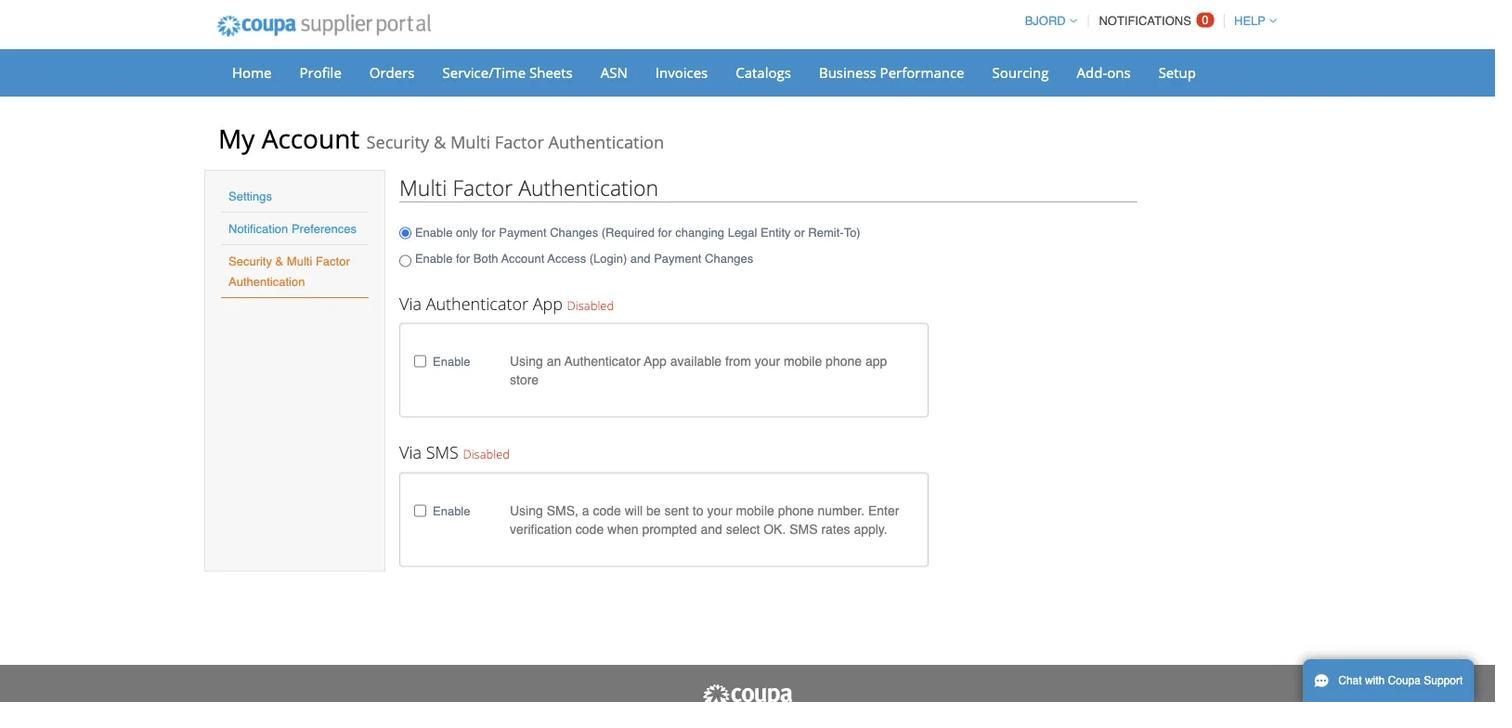 Task type: locate. For each thing, give the bounding box(es) containing it.
enable right enable for both account access (login) and payment changes radio
[[415, 251, 453, 265]]

multi
[[450, 130, 491, 154], [399, 173, 447, 202], [287, 254, 312, 268]]

notification preferences link
[[228, 222, 357, 235]]

1 horizontal spatial sms
[[790, 521, 818, 536]]

number.
[[818, 503, 865, 518]]

0 horizontal spatial changes
[[550, 225, 598, 239]]

sheets
[[529, 63, 573, 82]]

multi inside my account security & multi factor authentication
[[450, 130, 491, 154]]

1 horizontal spatial phone
[[826, 354, 862, 368]]

your inside the 'using an authenticator app available from your mobile phone app store'
[[755, 354, 780, 368]]

performance
[[880, 63, 965, 82]]

1 horizontal spatial account
[[501, 251, 545, 265]]

using up verification
[[510, 503, 543, 518]]

changes up the access
[[550, 225, 598, 239]]

multi down notification preferences
[[287, 254, 312, 268]]

app left available
[[644, 354, 667, 368]]

sourcing
[[992, 63, 1049, 82]]

authentication
[[549, 130, 664, 154], [518, 173, 659, 202], [228, 274, 305, 288]]

0 vertical spatial multi
[[450, 130, 491, 154]]

add-ons link
[[1065, 59, 1143, 86]]

security
[[366, 130, 429, 154], [228, 254, 272, 268]]

authenticator inside the 'using an authenticator app available from your mobile phone app store'
[[564, 354, 641, 368]]

& down notification preferences link
[[275, 254, 284, 268]]

my account security & multi factor authentication
[[218, 121, 664, 156]]

1 via from the top
[[399, 292, 422, 315]]

0 horizontal spatial account
[[262, 121, 360, 156]]

select
[[726, 521, 760, 536]]

payment down the 'changing' on the top of the page
[[654, 251, 702, 265]]

1 vertical spatial code
[[576, 521, 604, 536]]

disabled
[[567, 297, 614, 313], [463, 446, 510, 463]]

1 vertical spatial phone
[[778, 503, 814, 518]]

using up store on the left bottom of page
[[510, 354, 543, 368]]

mobile
[[784, 354, 822, 368], [736, 503, 774, 518]]

1 vertical spatial using
[[510, 503, 543, 518]]

1 horizontal spatial payment
[[654, 251, 702, 265]]

and down the to
[[701, 521, 722, 536]]

app
[[533, 292, 563, 315], [644, 354, 667, 368]]

1 horizontal spatial &
[[434, 130, 446, 154]]

0 vertical spatial authenticator
[[426, 292, 528, 315]]

0 horizontal spatial &
[[275, 254, 284, 268]]

help link
[[1226, 14, 1277, 28]]

settings
[[228, 189, 272, 203]]

1 horizontal spatial your
[[755, 354, 780, 368]]

account
[[262, 121, 360, 156], [501, 251, 545, 265]]

1 horizontal spatial coupa supplier portal image
[[701, 684, 794, 702]]

for left 'both' at the top of page
[[456, 251, 470, 265]]

authenticator right an
[[564, 354, 641, 368]]

0 horizontal spatial your
[[707, 503, 732, 518]]

1 vertical spatial sms
[[790, 521, 818, 536]]

invoices
[[655, 63, 708, 82]]

changes down legal at the top of page
[[705, 251, 753, 265]]

phone left app
[[826, 354, 862, 368]]

1 vertical spatial and
[[701, 521, 722, 536]]

1 horizontal spatial disabled
[[567, 297, 614, 313]]

sent
[[665, 503, 689, 518]]

0 vertical spatial changes
[[550, 225, 598, 239]]

your right the to
[[707, 503, 732, 518]]

payment
[[499, 225, 547, 239], [654, 251, 702, 265]]

(required
[[602, 225, 655, 239]]

an
[[547, 354, 561, 368]]

coupa supplier portal image
[[204, 3, 444, 49], [701, 684, 794, 702]]

0
[[1202, 13, 1209, 27]]

code down a
[[576, 521, 604, 536]]

apply.
[[854, 521, 888, 536]]

Enable only for Payment Changes (Required for changing Legal Entity or Remit-To) radio
[[399, 221, 411, 245]]

0 horizontal spatial phone
[[778, 503, 814, 518]]

be
[[646, 503, 661, 518]]

1 vertical spatial via
[[399, 441, 422, 464]]

ons
[[1107, 63, 1131, 82]]

0 horizontal spatial app
[[533, 292, 563, 315]]

phone
[[826, 354, 862, 368], [778, 503, 814, 518]]

0 horizontal spatial disabled
[[463, 446, 510, 463]]

0 horizontal spatial sms
[[426, 441, 459, 464]]

factor inside my account security & multi factor authentication
[[495, 130, 544, 154]]

mobile up select
[[736, 503, 774, 518]]

factor up only
[[453, 173, 513, 202]]

orders link
[[357, 59, 427, 86]]

0 vertical spatial authentication
[[549, 130, 664, 154]]

bjord link
[[1017, 14, 1077, 28]]

1 vertical spatial authenticator
[[564, 354, 641, 368]]

disabled inside via authenticator app disabled
[[567, 297, 614, 313]]

preferences
[[292, 222, 357, 235]]

factor
[[495, 130, 544, 154], [453, 173, 513, 202], [316, 254, 350, 268]]

enable down via authenticator app disabled
[[433, 355, 470, 368]]

0 horizontal spatial and
[[631, 251, 651, 265]]

code right a
[[593, 503, 621, 518]]

entity
[[761, 225, 791, 239]]

0 vertical spatial &
[[434, 130, 446, 154]]

factor up multi factor authentication
[[495, 130, 544, 154]]

authentication down 'notification' at left
[[228, 274, 305, 288]]

0 vertical spatial your
[[755, 354, 780, 368]]

None checkbox
[[414, 505, 426, 517]]

enable for both account access (login) and payment changes
[[415, 251, 753, 265]]

and down enable only for payment changes (required for changing legal entity or remit-to)
[[631, 251, 651, 265]]

via
[[399, 292, 422, 315], [399, 441, 422, 464]]

enter
[[868, 503, 899, 518]]

2 vertical spatial factor
[[316, 254, 350, 268]]

Enable for Both Account Access (Login) and Payment Changes radio
[[399, 249, 411, 273]]

when
[[607, 521, 639, 536]]

store
[[510, 372, 539, 387]]

using inside using sms, a code will be sent to your mobile phone number. enter verification code when prompted and select ok. sms rates apply.
[[510, 503, 543, 518]]

code
[[593, 503, 621, 518], [576, 521, 604, 536]]

chat
[[1339, 674, 1362, 687]]

0 vertical spatial security
[[366, 130, 429, 154]]

1 horizontal spatial multi
[[399, 173, 447, 202]]

& down service/time
[[434, 130, 446, 154]]

via for via authenticator app
[[399, 292, 422, 315]]

1 horizontal spatial changes
[[705, 251, 753, 265]]

sms
[[426, 441, 459, 464], [790, 521, 818, 536]]

account down profile link
[[262, 121, 360, 156]]

for
[[482, 225, 496, 239], [658, 225, 672, 239], [456, 251, 470, 265]]

0 vertical spatial disabled
[[567, 297, 614, 313]]

payment down multi factor authentication
[[499, 225, 547, 239]]

1 horizontal spatial mobile
[[784, 354, 822, 368]]

0 horizontal spatial multi
[[287, 254, 312, 268]]

1 vertical spatial multi
[[399, 173, 447, 202]]

notification preferences
[[228, 222, 357, 235]]

authentication down "asn" link
[[549, 130, 664, 154]]

sourcing link
[[980, 59, 1061, 86]]

security inside my account security & multi factor authentication
[[366, 130, 429, 154]]

factor down "preferences"
[[316, 254, 350, 268]]

notifications 0
[[1099, 13, 1209, 28]]

multi down service/time
[[450, 130, 491, 154]]

add-ons
[[1077, 63, 1131, 82]]

1 vertical spatial disabled
[[463, 446, 510, 463]]

& inside my account security & multi factor authentication
[[434, 130, 446, 154]]

1 horizontal spatial and
[[701, 521, 722, 536]]

security down 'notification' at left
[[228, 254, 272, 268]]

1 vertical spatial &
[[275, 254, 284, 268]]

mobile right the from
[[784, 354, 822, 368]]

phone inside the 'using an authenticator app available from your mobile phone app store'
[[826, 354, 862, 368]]

profile
[[300, 63, 342, 82]]

1 vertical spatial security
[[228, 254, 272, 268]]

None checkbox
[[414, 355, 426, 368]]

changes
[[550, 225, 598, 239], [705, 251, 753, 265]]

my
[[218, 121, 255, 156]]

1 vertical spatial mobile
[[736, 503, 774, 518]]

for right only
[[482, 225, 496, 239]]

business performance
[[819, 63, 965, 82]]

2 using from the top
[[510, 503, 543, 518]]

0 horizontal spatial payment
[[499, 225, 547, 239]]

0 vertical spatial phone
[[826, 354, 862, 368]]

multi up the enable only for payment changes (required for changing legal entity or remit-to) option
[[399, 173, 447, 202]]

0 vertical spatial account
[[262, 121, 360, 156]]

0 vertical spatial and
[[631, 251, 651, 265]]

2 via from the top
[[399, 441, 422, 464]]

your
[[755, 354, 780, 368], [707, 503, 732, 518]]

for left the 'changing' on the top of the page
[[658, 225, 672, 239]]

authentication up (required
[[518, 173, 659, 202]]

1 vertical spatial your
[[707, 503, 732, 518]]

2 vertical spatial authentication
[[228, 274, 305, 288]]

2 horizontal spatial multi
[[450, 130, 491, 154]]

0 horizontal spatial mobile
[[736, 503, 774, 518]]

1 horizontal spatial security
[[366, 130, 429, 154]]

1 using from the top
[[510, 354, 543, 368]]

0 horizontal spatial security
[[228, 254, 272, 268]]

orders
[[369, 63, 415, 82]]

2 vertical spatial multi
[[287, 254, 312, 268]]

0 vertical spatial via
[[399, 292, 422, 315]]

1 vertical spatial app
[[644, 354, 667, 368]]

0 vertical spatial code
[[593, 503, 621, 518]]

1 vertical spatial account
[[501, 251, 545, 265]]

0 vertical spatial factor
[[495, 130, 544, 154]]

phone up ok.
[[778, 503, 814, 518]]

app down the access
[[533, 292, 563, 315]]

to
[[693, 503, 704, 518]]

authenticator down 'both' at the top of page
[[426, 292, 528, 315]]

prompted
[[642, 521, 697, 536]]

0 horizontal spatial coupa supplier portal image
[[204, 3, 444, 49]]

will
[[625, 503, 643, 518]]

authentication inside my account security & multi factor authentication
[[549, 130, 664, 154]]

0 vertical spatial app
[[533, 292, 563, 315]]

using inside the 'using an authenticator app available from your mobile phone app store'
[[510, 354, 543, 368]]

security down orders link on the left top of page
[[366, 130, 429, 154]]

account right 'both' at the top of page
[[501, 251, 545, 265]]

using for using an authenticator app available from your mobile phone app store
[[510, 354, 543, 368]]

navigation
[[1017, 3, 1277, 39]]

disabled down enable for both account access (login) and payment changes
[[567, 297, 614, 313]]

1 horizontal spatial authenticator
[[564, 354, 641, 368]]

&
[[434, 130, 446, 154], [275, 254, 284, 268]]

factor inside security & multi factor authentication
[[316, 254, 350, 268]]

0 vertical spatial mobile
[[784, 354, 822, 368]]

1 horizontal spatial app
[[644, 354, 667, 368]]

your right the from
[[755, 354, 780, 368]]

authenticator
[[426, 292, 528, 315], [564, 354, 641, 368]]

sms,
[[547, 503, 579, 518]]

0 vertical spatial using
[[510, 354, 543, 368]]

to)
[[844, 225, 861, 239]]

notifications
[[1099, 14, 1191, 28]]

security & multi factor authentication
[[228, 254, 350, 288]]

disabled down store on the left bottom of page
[[463, 446, 510, 463]]

using
[[510, 354, 543, 368], [510, 503, 543, 518]]



Task type: describe. For each thing, give the bounding box(es) containing it.
home
[[232, 63, 272, 82]]

both
[[473, 251, 498, 265]]

security inside security & multi factor authentication
[[228, 254, 272, 268]]

2 horizontal spatial for
[[658, 225, 672, 239]]

navigation containing notifications 0
[[1017, 3, 1277, 39]]

1 vertical spatial factor
[[453, 173, 513, 202]]

0 vertical spatial coupa supplier portal image
[[204, 3, 444, 49]]

1 vertical spatial payment
[[654, 251, 702, 265]]

asn link
[[589, 59, 640, 86]]

1 vertical spatial coupa supplier portal image
[[701, 684, 794, 702]]

via authenticator app disabled
[[399, 292, 614, 315]]

chat with coupa support
[[1339, 674, 1463, 687]]

mobile inside using sms, a code will be sent to your mobile phone number. enter verification code when prompted and select ok. sms rates apply.
[[736, 503, 774, 518]]

multi inside security & multi factor authentication
[[287, 254, 312, 268]]

(login)
[[590, 251, 627, 265]]

a
[[582, 503, 589, 518]]

with
[[1365, 674, 1385, 687]]

catalogs
[[736, 63, 791, 82]]

service/time
[[443, 63, 526, 82]]

using for using sms, a code will be sent to your mobile phone number. enter verification code when prompted and select ok. sms rates apply.
[[510, 503, 543, 518]]

only
[[456, 225, 478, 239]]

enable down via sms disabled
[[433, 504, 470, 518]]

1 vertical spatial changes
[[705, 251, 753, 265]]

using an authenticator app available from your mobile phone app store
[[510, 354, 887, 387]]

bjord
[[1025, 14, 1066, 28]]

0 vertical spatial payment
[[499, 225, 547, 239]]

via for via sms
[[399, 441, 422, 464]]

1 vertical spatial authentication
[[518, 173, 659, 202]]

notification
[[228, 222, 288, 235]]

or
[[794, 225, 805, 239]]

asn
[[601, 63, 628, 82]]

support
[[1424, 674, 1463, 687]]

coupa
[[1388, 674, 1421, 687]]

business performance link
[[807, 59, 977, 86]]

verification
[[510, 521, 572, 536]]

profile link
[[287, 59, 354, 86]]

available
[[670, 354, 722, 368]]

help
[[1234, 14, 1266, 28]]

enable right the enable only for payment changes (required for changing legal entity or remit-to) option
[[415, 225, 453, 239]]

security & multi factor authentication link
[[228, 254, 350, 288]]

enable only for payment changes (required for changing legal entity or remit-to)
[[415, 225, 861, 239]]

service/time sheets link
[[430, 59, 585, 86]]

rates
[[821, 521, 850, 536]]

invoices link
[[643, 59, 720, 86]]

legal
[[728, 225, 757, 239]]

authentication inside security & multi factor authentication
[[228, 274, 305, 288]]

via sms disabled
[[399, 441, 510, 464]]

home link
[[220, 59, 284, 86]]

remit-
[[808, 225, 844, 239]]

& inside security & multi factor authentication
[[275, 254, 284, 268]]

changing
[[675, 225, 724, 239]]

multi factor authentication
[[399, 173, 659, 202]]

sms inside using sms, a code will be sent to your mobile phone number. enter verification code when prompted and select ok. sms rates apply.
[[790, 521, 818, 536]]

and inside using sms, a code will be sent to your mobile phone number. enter verification code when prompted and select ok. sms rates apply.
[[701, 521, 722, 536]]

app inside the 'using an authenticator app available from your mobile phone app store'
[[644, 354, 667, 368]]

using sms, a code will be sent to your mobile phone number. enter verification code when prompted and select ok. sms rates apply.
[[510, 503, 899, 536]]

chat with coupa support button
[[1303, 659, 1474, 702]]

0 horizontal spatial authenticator
[[426, 292, 528, 315]]

from
[[725, 354, 751, 368]]

app
[[866, 354, 887, 368]]

0 horizontal spatial for
[[456, 251, 470, 265]]

access
[[548, 251, 586, 265]]

your inside using sms, a code will be sent to your mobile phone number. enter verification code when prompted and select ok. sms rates apply.
[[707, 503, 732, 518]]

service/time sheets
[[443, 63, 573, 82]]

add-
[[1077, 63, 1107, 82]]

ok.
[[764, 521, 786, 536]]

mobile inside the 'using an authenticator app available from your mobile phone app store'
[[784, 354, 822, 368]]

setup
[[1159, 63, 1196, 82]]

disabled inside via sms disabled
[[463, 446, 510, 463]]

0 vertical spatial sms
[[426, 441, 459, 464]]

setup link
[[1147, 59, 1208, 86]]

business
[[819, 63, 877, 82]]

1 horizontal spatial for
[[482, 225, 496, 239]]

phone inside using sms, a code will be sent to your mobile phone number. enter verification code when prompted and select ok. sms rates apply.
[[778, 503, 814, 518]]

catalogs link
[[724, 59, 803, 86]]

settings link
[[228, 189, 272, 203]]



Task type: vqa. For each thing, say whether or not it's contained in the screenshot.
another associated with address
no



